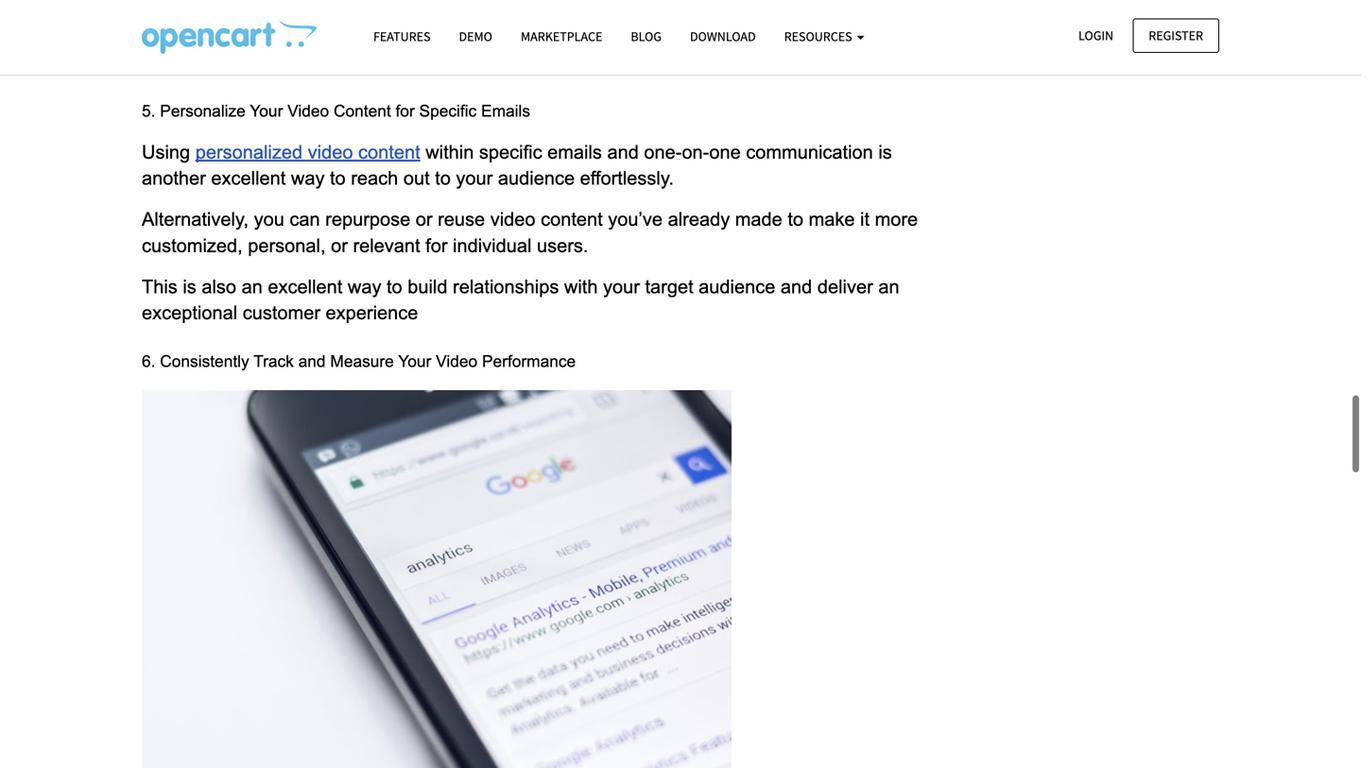 Task type: describe. For each thing, give the bounding box(es) containing it.
consistently
[[160, 353, 249, 371]]

expectations
[[515, 52, 621, 72]]

subject
[[716, 26, 776, 46]]

be
[[469, 26, 490, 46]]

is inside this is also an excellent way to build relationships with your target audience and deliver an exceptional customer experience
[[183, 277, 197, 297]]

performance
[[482, 353, 576, 371]]

build
[[408, 277, 448, 297]]

personalized
[[195, 142, 303, 163]]

1 horizontal spatial or
[[416, 209, 433, 230]]

register
[[1149, 27, 1204, 44]]

within
[[426, 142, 474, 163]]

can
[[290, 209, 320, 230]]

1 an from the left
[[242, 277, 263, 297]]

alternatively,
[[142, 209, 249, 230]]

using personalized video content
[[142, 142, 421, 163]]

content
[[334, 102, 391, 120]]

to inside apart from this, your video should also be completely relevant to the subject line and content of your email and match both the interests and expectations of your audience.
[[663, 26, 679, 46]]

content inside apart from this, your video should also be completely relevant to the subject line and content of your email and match both the interests and expectations of your audience.
[[853, 26, 915, 46]]

1 vertical spatial content
[[358, 142, 421, 163]]

line
[[781, 26, 811, 46]]

5.
[[142, 102, 156, 120]]

features link
[[359, 20, 445, 53]]

individual
[[453, 235, 532, 256]]

top 6 video email marketing best practices to grow your e-commerce business image
[[142, 20, 317, 54]]

reach
[[351, 168, 398, 189]]

apart
[[142, 26, 187, 46]]

0 vertical spatial for
[[396, 102, 415, 120]]

repurpose
[[326, 209, 411, 230]]

0 vertical spatial of
[[920, 26, 936, 46]]

one
[[710, 142, 741, 163]]

content inside alternatively, you can repurpose or reuse video content you've already made to make it more customized, personal, or relevant for individual users.
[[541, 209, 603, 230]]

it
[[861, 209, 870, 230]]

emails
[[548, 142, 602, 163]]

6. consistently track and measure your video performance
[[142, 353, 576, 371]]

0 horizontal spatial the
[[370, 52, 396, 72]]

interests
[[402, 52, 473, 72]]

alternatively, you can repurpose or reuse video content you've already made to make it more customized, personal, or relevant for individual users.
[[142, 209, 924, 256]]

both
[[328, 52, 365, 72]]

is inside within specific emails and one-on-one communication is another excellent way to reach out to your audience effortlessly.
[[879, 142, 893, 163]]

using
[[142, 142, 190, 163]]

blog
[[631, 28, 662, 45]]

made
[[736, 209, 783, 230]]

2 an from the left
[[879, 277, 900, 297]]

personal,
[[248, 235, 326, 256]]

audience inside within specific emails and one-on-one communication is another excellent way to reach out to your audience effortlessly.
[[498, 168, 575, 189]]

deliver
[[818, 277, 874, 297]]

demo
[[459, 28, 493, 45]]

excellent inside this is also an excellent way to build relationships with your target audience and deliver an exceptional customer experience
[[268, 277, 343, 297]]

out
[[404, 168, 430, 189]]

to inside this is also an excellent way to build relationships with your target audience and deliver an exceptional customer experience
[[387, 277, 403, 297]]

your inside this is also an excellent way to build relationships with your target audience and deliver an exceptional customer experience
[[603, 277, 640, 297]]

relationships
[[453, 277, 559, 297]]

within specific emails and one-on-one communication is another excellent way to reach out to your audience effortlessly.
[[142, 142, 898, 189]]

register link
[[1133, 18, 1220, 53]]

this
[[142, 277, 178, 297]]

download
[[690, 28, 756, 45]]

audience.
[[690, 52, 772, 72]]

this is also an excellent way to build relationships with your target audience and deliver an exceptional customer experience
[[142, 277, 905, 323]]

1 horizontal spatial the
[[684, 26, 711, 46]]

your up match
[[275, 26, 312, 46]]

specific
[[479, 142, 542, 163]]

you've
[[608, 209, 663, 230]]

communication
[[746, 142, 874, 163]]



Task type: locate. For each thing, give the bounding box(es) containing it.
completely
[[495, 26, 586, 46]]

apart from this, your video should also be completely relevant to the subject line and content of your email and match both the interests and expectations of your audience.
[[142, 26, 941, 72]]

1 vertical spatial the
[[370, 52, 396, 72]]

video up both
[[317, 26, 363, 46]]

way down personalized video content "link"
[[291, 168, 325, 189]]

customized,
[[142, 235, 243, 256]]

to right blog
[[663, 26, 679, 46]]

1 horizontal spatial audience
[[699, 277, 776, 297]]

and up effortlessly.
[[608, 142, 639, 163]]

0 horizontal spatial also
[[202, 277, 236, 297]]

to left make
[[788, 209, 804, 230]]

your inside within specific emails and one-on-one communication is another excellent way to reach out to your audience effortlessly.
[[456, 168, 493, 189]]

way inside this is also an excellent way to build relationships with your target audience and deliver an exceptional customer experience
[[348, 277, 382, 297]]

1 vertical spatial of
[[627, 52, 642, 72]]

and left deliver
[[781, 277, 813, 297]]

track
[[254, 353, 294, 371]]

exceptional
[[142, 303, 238, 323]]

0 vertical spatial your
[[250, 102, 283, 120]]

target
[[645, 277, 694, 297]]

also up interests at the left top of the page
[[429, 26, 464, 46]]

an
[[242, 277, 263, 297], [879, 277, 900, 297]]

your
[[250, 102, 283, 120], [398, 353, 432, 371]]

or down repurpose
[[331, 235, 348, 256]]

experience
[[326, 303, 418, 323]]

content up users.
[[541, 209, 603, 230]]

effortlessly.
[[580, 168, 674, 189]]

your up using personalized video content
[[250, 102, 283, 120]]

to inside alternatively, you can repurpose or reuse video content you've already made to make it more customized, personal, or relevant for individual users.
[[788, 209, 804, 230]]

your right 'measure'
[[398, 353, 432, 371]]

video
[[288, 102, 329, 120], [436, 353, 478, 371]]

0 vertical spatial video
[[317, 26, 363, 46]]

1 horizontal spatial content
[[541, 209, 603, 230]]

and right line
[[816, 26, 847, 46]]

should
[[368, 26, 424, 46]]

your
[[275, 26, 312, 46], [142, 52, 179, 72], [648, 52, 684, 72], [456, 168, 493, 189], [603, 277, 640, 297]]

2 horizontal spatial content
[[853, 26, 915, 46]]

download link
[[676, 20, 771, 53]]

also inside this is also an excellent way to build relationships with your target audience and deliver an exceptional customer experience
[[202, 277, 236, 297]]

0 vertical spatial video
[[288, 102, 329, 120]]

users.
[[537, 235, 589, 256]]

the
[[684, 26, 711, 46], [370, 52, 396, 72]]

one-
[[644, 142, 682, 163]]

audience down specific
[[498, 168, 575, 189]]

resources
[[785, 28, 855, 45]]

video inside alternatively, you can repurpose or reuse video content you've already made to make it more customized, personal, or relevant for individual users.
[[491, 209, 536, 230]]

login
[[1079, 27, 1114, 44]]

or left reuse
[[416, 209, 433, 230]]

0 vertical spatial the
[[684, 26, 711, 46]]

audience inside this is also an excellent way to build relationships with your target audience and deliver an exceptional customer experience
[[699, 277, 776, 297]]

1 vertical spatial excellent
[[268, 277, 343, 297]]

personalized video content link
[[195, 140, 421, 164]]

measure
[[330, 353, 394, 371]]

from
[[192, 26, 230, 46]]

with
[[565, 277, 598, 297]]

you
[[254, 209, 285, 230]]

video left performance
[[436, 353, 478, 371]]

0 vertical spatial way
[[291, 168, 325, 189]]

another
[[142, 168, 206, 189]]

for down reuse
[[426, 235, 448, 256]]

relevant up expectations on the left of the page
[[591, 26, 658, 46]]

your down apart
[[142, 52, 179, 72]]

content right line
[[853, 26, 915, 46]]

relevant inside alternatively, you can repurpose or reuse video content you've already made to make it more customized, personal, or relevant for individual users.
[[353, 235, 421, 256]]

0 vertical spatial content
[[853, 26, 915, 46]]

relevant down repurpose
[[353, 235, 421, 256]]

your down blog
[[648, 52, 684, 72]]

0 vertical spatial relevant
[[591, 26, 658, 46]]

1 horizontal spatial is
[[879, 142, 893, 163]]

excellent up customer
[[268, 277, 343, 297]]

make
[[809, 209, 855, 230]]

blog link
[[617, 20, 676, 53]]

excellent down the 'personalized'
[[211, 168, 286, 189]]

of
[[920, 26, 936, 46], [627, 52, 642, 72]]

the down should
[[370, 52, 396, 72]]

0 horizontal spatial of
[[627, 52, 642, 72]]

1 horizontal spatial an
[[879, 277, 900, 297]]

1 vertical spatial or
[[331, 235, 348, 256]]

1 horizontal spatial video
[[436, 353, 478, 371]]

1 vertical spatial also
[[202, 277, 236, 297]]

way inside within specific emails and one-on-one communication is another excellent way to reach out to your audience effortlessly.
[[291, 168, 325, 189]]

excellent inside within specific emails and one-on-one communication is another excellent way to reach out to your audience effortlessly.
[[211, 168, 286, 189]]

video down 5. personalize your video content for specific emails
[[308, 142, 353, 163]]

video inside apart from this, your video should also be completely relevant to the subject line and content of your email and match both the interests and expectations of your audience.
[[317, 26, 363, 46]]

login link
[[1063, 18, 1130, 53]]

match
[[271, 52, 323, 72]]

this,
[[235, 26, 270, 46]]

to
[[663, 26, 679, 46], [330, 168, 346, 189], [435, 168, 451, 189], [788, 209, 804, 230], [387, 277, 403, 297]]

to left build
[[387, 277, 403, 297]]

5. personalize your video content for specific emails
[[142, 102, 531, 120]]

reuse
[[438, 209, 485, 230]]

for
[[396, 102, 415, 120], [426, 235, 448, 256]]

to right 'out'
[[435, 168, 451, 189]]

resources link
[[771, 20, 879, 53]]

is up more
[[879, 142, 893, 163]]

content
[[853, 26, 915, 46], [358, 142, 421, 163], [541, 209, 603, 230]]

excellent
[[211, 168, 286, 189], [268, 277, 343, 297]]

marketplace link
[[507, 20, 617, 53]]

for inside alternatively, you can repurpose or reuse video content you've already made to make it more customized, personal, or relevant for individual users.
[[426, 235, 448, 256]]

also up exceptional
[[202, 277, 236, 297]]

1 horizontal spatial also
[[429, 26, 464, 46]]

personalize
[[160, 102, 246, 120]]

0 vertical spatial or
[[416, 209, 433, 230]]

0 horizontal spatial audience
[[498, 168, 575, 189]]

0 vertical spatial audience
[[498, 168, 575, 189]]

0 vertical spatial is
[[879, 142, 893, 163]]

1 horizontal spatial for
[[426, 235, 448, 256]]

customer
[[243, 303, 321, 323]]

is
[[879, 142, 893, 163], [183, 277, 197, 297]]

to left reach
[[330, 168, 346, 189]]

0 vertical spatial excellent
[[211, 168, 286, 189]]

0 horizontal spatial is
[[183, 277, 197, 297]]

emails
[[481, 102, 531, 120]]

the up audience.
[[684, 26, 711, 46]]

your right with at the top left
[[603, 277, 640, 297]]

and
[[816, 26, 847, 46], [234, 52, 266, 72], [478, 52, 510, 72], [608, 142, 639, 163], [781, 277, 813, 297], [299, 353, 326, 371]]

0 vertical spatial also
[[429, 26, 464, 46]]

also inside apart from this, your video should also be completely relevant to the subject line and content of your email and match both the interests and expectations of your audience.
[[429, 26, 464, 46]]

for left specific
[[396, 102, 415, 120]]

way up experience at the left of page
[[348, 277, 382, 297]]

on-
[[682, 142, 710, 163]]

more
[[875, 209, 919, 230]]

and down be
[[478, 52, 510, 72]]

also
[[429, 26, 464, 46], [202, 277, 236, 297]]

1 horizontal spatial your
[[398, 353, 432, 371]]

already
[[668, 209, 730, 230]]

video up personalized video content "link"
[[288, 102, 329, 120]]

0 horizontal spatial for
[[396, 102, 415, 120]]

0 horizontal spatial relevant
[[353, 235, 421, 256]]

way
[[291, 168, 325, 189], [348, 277, 382, 297]]

content up reach
[[358, 142, 421, 163]]

or
[[416, 209, 433, 230], [331, 235, 348, 256]]

6.
[[142, 353, 156, 371]]

0 horizontal spatial way
[[291, 168, 325, 189]]

1 horizontal spatial way
[[348, 277, 382, 297]]

your down within
[[456, 168, 493, 189]]

1 vertical spatial video
[[308, 142, 353, 163]]

0 horizontal spatial an
[[242, 277, 263, 297]]

0 horizontal spatial content
[[358, 142, 421, 163]]

0 horizontal spatial video
[[288, 102, 329, 120]]

1 horizontal spatial relevant
[[591, 26, 658, 46]]

demo link
[[445, 20, 507, 53]]

specific
[[419, 102, 477, 120]]

relevant
[[591, 26, 658, 46], [353, 235, 421, 256]]

and down this,
[[234, 52, 266, 72]]

an up customer
[[242, 277, 263, 297]]

marketplace
[[521, 28, 603, 45]]

1 vertical spatial way
[[348, 277, 382, 297]]

1 horizontal spatial of
[[920, 26, 936, 46]]

video
[[317, 26, 363, 46], [308, 142, 353, 163], [491, 209, 536, 230]]

1 vertical spatial for
[[426, 235, 448, 256]]

an right deliver
[[879, 277, 900, 297]]

1 vertical spatial video
[[436, 353, 478, 371]]

1 vertical spatial is
[[183, 277, 197, 297]]

and inside within specific emails and one-on-one communication is another excellent way to reach out to your audience effortlessly.
[[608, 142, 639, 163]]

1 vertical spatial audience
[[699, 277, 776, 297]]

relevant inside apart from this, your video should also be completely relevant to the subject line and content of your email and match both the interests and expectations of your audience.
[[591, 26, 658, 46]]

0 horizontal spatial your
[[250, 102, 283, 120]]

video up individual
[[491, 209, 536, 230]]

and inside this is also an excellent way to build relationships with your target audience and deliver an exceptional customer experience
[[781, 277, 813, 297]]

features
[[374, 28, 431, 45]]

2 vertical spatial content
[[541, 209, 603, 230]]

0 horizontal spatial or
[[331, 235, 348, 256]]

is up exceptional
[[183, 277, 197, 297]]

and right track
[[299, 353, 326, 371]]

1 vertical spatial relevant
[[353, 235, 421, 256]]

2 vertical spatial video
[[491, 209, 536, 230]]

audience right target
[[699, 277, 776, 297]]

email
[[184, 52, 229, 72]]

1 vertical spatial your
[[398, 353, 432, 371]]



Task type: vqa. For each thing, say whether or not it's contained in the screenshot.
fostering
no



